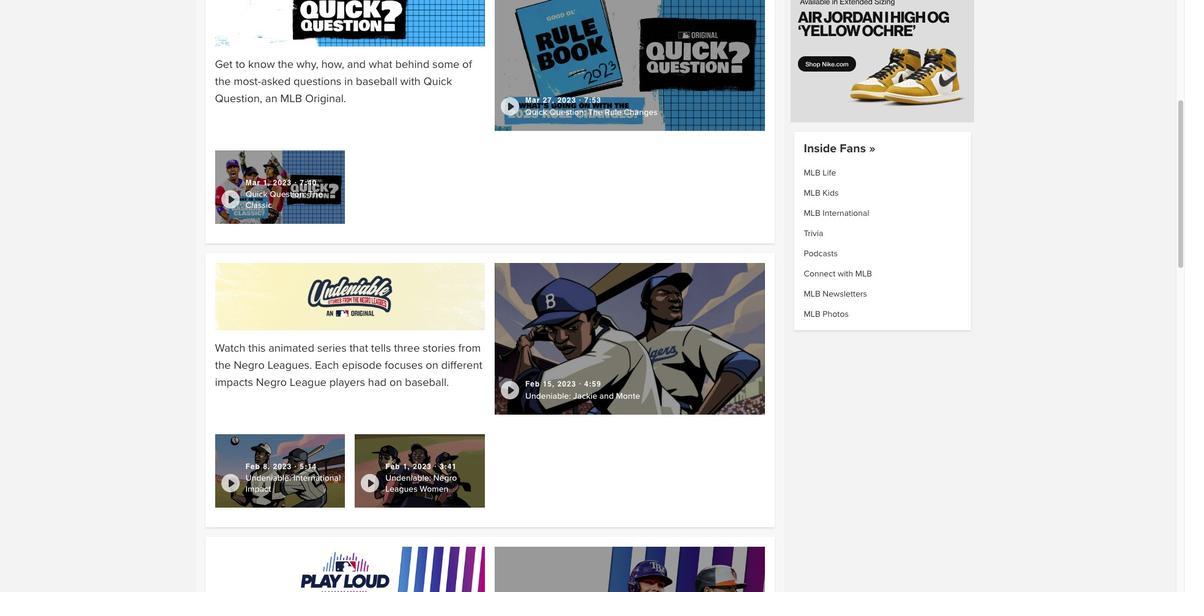 Task type: describe. For each thing, give the bounding box(es) containing it.
leagues
[[386, 484, 418, 494]]

that
[[350, 342, 368, 355]]

mlb newsletters link
[[804, 289, 868, 299]]

0 vertical spatial international
[[823, 208, 870, 218]]

baseball.
[[405, 375, 449, 389]]

0 vertical spatial negro
[[234, 359, 265, 372]]

watch
[[215, 342, 246, 355]]

rule
[[605, 107, 622, 117]]

mlb originals: quick question image
[[215, 0, 485, 47]]

trivia
[[804, 228, 824, 238]]

feb 15, 2023 · 4:59 undeniable: jackie and monte
[[526, 380, 640, 401]]

mlb life link
[[804, 167, 837, 178]]

play loud: rays at orioles image
[[495, 547, 765, 592]]

podcasts link
[[804, 248, 838, 259]]

this
[[248, 342, 266, 355]]

mar 1, 2023 · 7:40 quick question: the classic
[[246, 178, 323, 210]]

changes
[[624, 107, 658, 117]]

the for rule
[[588, 107, 603, 117]]

some
[[433, 58, 460, 71]]

· for quick question: the rule changes
[[579, 96, 582, 105]]

5:14
[[300, 462, 317, 471]]

undeniable: stories from the negro leagues. an mlb original. image
[[215, 263, 485, 331]]

league
[[290, 375, 327, 389]]

what
[[369, 58, 393, 71]]

three
[[394, 342, 420, 355]]

feb for undeniable: international impact
[[246, 462, 261, 471]]

15,
[[543, 380, 555, 389]]

undeniable: negro leagues women image
[[355, 435, 485, 508]]

question,
[[215, 92, 263, 105]]

trivia link
[[804, 228, 824, 238]]

quick for quick question: the rule changes
[[526, 107, 548, 117]]

and inside feb 15, 2023 · 4:59 undeniable: jackie and monte
[[600, 391, 614, 401]]

undeniable: for undeniable: international impact
[[246, 473, 291, 483]]

mlb international
[[804, 208, 870, 218]]

7:53
[[585, 96, 602, 105]]

connect with mlb link
[[804, 268, 872, 279]]

asked
[[261, 75, 291, 88]]

connect with mlb
[[804, 268, 872, 279]]

original.
[[305, 92, 346, 105]]

an
[[265, 92, 278, 105]]

mlb for mlb life
[[804, 167, 821, 178]]

inside
[[804, 141, 837, 156]]

1 vertical spatial on
[[390, 375, 402, 389]]

1 vertical spatial negro
[[256, 375, 287, 389]]

mlb for mlb newsletters
[[804, 289, 821, 299]]

questions
[[294, 75, 342, 88]]

newsletters
[[823, 289, 868, 299]]

1, for undeniable:
[[403, 462, 411, 471]]

question: for classic
[[270, 189, 306, 199]]

4:59
[[585, 380, 602, 389]]

mlb life
[[804, 167, 837, 178]]

2023 for undeniable: international impact
[[273, 462, 292, 471]]

focuses
[[385, 359, 423, 372]]

advertisement element
[[791, 0, 975, 122]]

from
[[459, 342, 481, 355]]

each
[[315, 359, 339, 372]]

question: for rule
[[550, 107, 586, 117]]

episode
[[342, 359, 382, 372]]

mlb for mlb international
[[804, 208, 821, 218]]

mlb for mlb kids
[[804, 188, 821, 198]]

players
[[330, 375, 365, 389]]

impact
[[246, 484, 271, 494]]

the inside watch this animated series that tells three stories from the negro leagues. each episode focuses on different impacts negro league players had on baseball.
[[215, 359, 231, 372]]

mlb kids
[[804, 188, 839, 198]]

0 vertical spatial the
[[278, 58, 294, 71]]

negro inside feb 1, 2023 · 3:41 undeniable: negro leagues women
[[434, 473, 457, 483]]

2023 for undeniable: negro leagues women
[[413, 462, 432, 471]]

monte
[[616, 391, 640, 401]]

mlb for mlb photos
[[804, 309, 821, 319]]

with inside get to know the why, how, and what behind some of the most-asked questions in baseball with quick question, an mlb original.
[[400, 75, 421, 88]]

1 vertical spatial the
[[215, 75, 231, 88]]

connect
[[804, 268, 836, 279]]

play loud, and mlb original image
[[215, 547, 485, 592]]

most-
[[234, 75, 261, 88]]

quick question: the rule changes image
[[495, 0, 765, 131]]

had
[[368, 375, 387, 389]]

2023 for quick question: the classic
[[273, 178, 292, 187]]

animated
[[269, 342, 314, 355]]

international inside the feb 8, 2023 · 5:14 undeniable: international impact
[[294, 473, 341, 483]]

mlb up newsletters
[[856, 268, 872, 279]]

undeniable: jackie and monte image
[[495, 263, 765, 415]]

podcasts
[[804, 248, 838, 259]]

impacts
[[215, 375, 253, 389]]



Task type: vqa. For each thing, say whether or not it's contained in the screenshot.
2023
yes



Task type: locate. For each thing, give the bounding box(es) containing it.
negro down leagues.
[[256, 375, 287, 389]]

negro down this
[[234, 359, 265, 372]]

the down 7:40 at the top
[[309, 189, 323, 199]]

mlb newsletters
[[804, 289, 868, 299]]

1 horizontal spatial undeniable:
[[386, 473, 431, 483]]

0 vertical spatial quick
[[424, 75, 452, 88]]

0 horizontal spatial 1,
[[263, 178, 271, 187]]

question: inside mar 27, 2023 · 7:53 quick question: the rule changes
[[550, 107, 586, 117]]

mlb down the connect
[[804, 289, 821, 299]]

feb up leagues
[[386, 462, 401, 471]]

0 horizontal spatial feb
[[246, 462, 261, 471]]

question: inside the mar 1, 2023 · 7:40 quick question: the classic
[[270, 189, 306, 199]]

mlb media player group containing quick question: the classic
[[215, 151, 345, 224]]

the down 7:53 at top
[[588, 107, 603, 117]]

mlb kids link
[[804, 188, 839, 198]]

mlb media player group containing undeniable: negro leagues women
[[355, 435, 485, 508]]

0 horizontal spatial undeniable:
[[246, 473, 291, 483]]

quick down some
[[424, 75, 452, 88]]

kids
[[823, 188, 839, 198]]

mar up classic
[[246, 178, 261, 187]]

feb left 15,
[[526, 380, 540, 389]]

1, for quick
[[263, 178, 271, 187]]

quick inside mar 27, 2023 · 7:53 quick question: the rule changes
[[526, 107, 548, 117]]

1 vertical spatial international
[[294, 473, 341, 483]]

undeniable: down 8,
[[246, 473, 291, 483]]

0 vertical spatial the
[[588, 107, 603, 117]]

the down get
[[215, 75, 231, 88]]

the up asked
[[278, 58, 294, 71]]

1 horizontal spatial the
[[588, 107, 603, 117]]

1 vertical spatial quick
[[526, 107, 548, 117]]

mlb photos link
[[804, 309, 849, 319]]

2023 for undeniable: jackie and monte
[[558, 380, 577, 389]]

photos
[[823, 309, 849, 319]]

feb inside feb 15, 2023 · 4:59 undeniable: jackie and monte
[[526, 380, 540, 389]]

quick down the 27,
[[526, 107, 548, 117]]

undeniable: for undeniable: negro leagues women
[[386, 473, 431, 483]]

mlb left life
[[804, 167, 821, 178]]

· for undeniable: international impact
[[295, 462, 297, 471]]

undeniable: international impact image
[[215, 435, 345, 508]]

mlb left kids on the right of the page
[[804, 188, 821, 198]]

1 horizontal spatial and
[[600, 391, 614, 401]]

2023 right 15,
[[558, 380, 577, 389]]

mar 27, 2023 · 7:53 quick question: the rule changes
[[526, 96, 658, 117]]

international down kids on the right of the page
[[823, 208, 870, 218]]

mlb up trivia
[[804, 208, 821, 218]]

· inside the feb 8, 2023 · 5:14 undeniable: international impact
[[295, 462, 297, 471]]

0 horizontal spatial with
[[400, 75, 421, 88]]

2 vertical spatial the
[[215, 359, 231, 372]]

feb inside the feb 8, 2023 · 5:14 undeniable: international impact
[[246, 462, 261, 471]]

· left 7:40 at the top
[[295, 178, 297, 187]]

2023 left 7:40 at the top
[[273, 178, 292, 187]]

watch this animated series that tells three stories from the negro leagues. each episode focuses on different impacts negro league players had on baseball.
[[215, 342, 483, 389]]

2 horizontal spatial undeniable:
[[526, 391, 571, 401]]

2023 right 8,
[[273, 462, 292, 471]]

the for classic
[[309, 189, 323, 199]]

0 horizontal spatial quick
[[246, 189, 268, 199]]

leagues.
[[268, 359, 312, 372]]

get to know the why, how, and what behind some of the most-asked questions in baseball with quick question, an mlb original.
[[215, 58, 472, 105]]

fans
[[840, 141, 866, 156]]

of
[[463, 58, 472, 71]]

mar left the 27,
[[526, 96, 540, 105]]

0 horizontal spatial on
[[390, 375, 402, 389]]

1 horizontal spatial on
[[426, 359, 439, 372]]

behind
[[395, 58, 430, 71]]

and inside get to know the why, how, and what behind some of the most-asked questions in baseball with quick question, an mlb original.
[[347, 58, 366, 71]]

get
[[215, 58, 233, 71]]

undeniable: inside feb 1, 2023 · 3:41 undeniable: negro leagues women
[[386, 473, 431, 483]]

· for undeniable: jackie and monte
[[579, 380, 582, 389]]

2023 inside the feb 8, 2023 · 5:14 undeniable: international impact
[[273, 462, 292, 471]]

· left 3:41
[[435, 462, 437, 471]]

1, up classic
[[263, 178, 271, 187]]

series
[[317, 342, 347, 355]]

2023 inside mar 27, 2023 · 7:53 quick question: the rule changes
[[558, 96, 577, 105]]

mar for quick question: the classic
[[246, 178, 261, 187]]

mlb left photos
[[804, 309, 821, 319]]

and up in
[[347, 58, 366, 71]]

on
[[426, 359, 439, 372], [390, 375, 402, 389]]

· for undeniable: negro leagues women
[[435, 462, 437, 471]]

and
[[347, 58, 366, 71], [600, 391, 614, 401]]

undeniable: down 15,
[[526, 391, 571, 401]]

2023 right the 27,
[[558, 96, 577, 105]]

and down '4:59'
[[600, 391, 614, 401]]

inside fans
[[804, 141, 866, 156]]

· inside mar 27, 2023 · 7:53 quick question: the rule changes
[[579, 96, 582, 105]]

classic
[[246, 200, 272, 210]]

mlb international link
[[804, 208, 870, 218]]

2 horizontal spatial quick
[[526, 107, 548, 117]]

1 horizontal spatial feb
[[386, 462, 401, 471]]

1 vertical spatial mar
[[246, 178, 261, 187]]

1 horizontal spatial mar
[[526, 96, 540, 105]]

1, inside feb 1, 2023 · 3:41 undeniable: negro leagues women
[[403, 462, 411, 471]]

0 horizontal spatial international
[[294, 473, 341, 483]]

· inside feb 15, 2023 · 4:59 undeniable: jackie and monte
[[579, 380, 582, 389]]

0 horizontal spatial mar
[[246, 178, 261, 187]]

2023 for quick question: the rule changes
[[558, 96, 577, 105]]

international down the 5:14
[[294, 473, 341, 483]]

the
[[278, 58, 294, 71], [215, 75, 231, 88], [215, 359, 231, 372]]

with down the behind
[[400, 75, 421, 88]]

1 horizontal spatial international
[[823, 208, 870, 218]]

· left the 5:14
[[295, 462, 297, 471]]

jackie
[[573, 391, 598, 401]]

mlb inside get to know the why, how, and what behind some of the most-asked questions in baseball with quick question, an mlb original.
[[280, 92, 302, 105]]

0 vertical spatial on
[[426, 359, 439, 372]]

undeniable: inside feb 15, 2023 · 4:59 undeniable: jackie and monte
[[526, 391, 571, 401]]

0 vertical spatial and
[[347, 58, 366, 71]]

in
[[345, 75, 353, 88]]

0 vertical spatial 1,
[[263, 178, 271, 187]]

the inside mar 27, 2023 · 7:53 quick question: the rule changes
[[588, 107, 603, 117]]

different
[[441, 359, 483, 372]]

1, up leagues
[[403, 462, 411, 471]]

8,
[[263, 462, 271, 471]]

0 horizontal spatial question:
[[270, 189, 306, 199]]

mar for quick question: the rule changes
[[526, 96, 540, 105]]

mlb media player group containing undeniable: jackie and monte
[[495, 263, 765, 415]]

mlb photos
[[804, 309, 849, 319]]

· for quick question: the classic
[[295, 178, 297, 187]]

tells
[[371, 342, 391, 355]]

quick inside the mar 1, 2023 · 7:40 quick question: the classic
[[246, 189, 268, 199]]

mlb media player group
[[495, 0, 765, 131], [215, 151, 345, 224], [495, 263, 765, 415], [215, 435, 345, 508], [355, 435, 485, 508], [495, 547, 765, 592]]

·
[[579, 96, 582, 105], [295, 178, 297, 187], [579, 380, 582, 389], [295, 462, 297, 471], [435, 462, 437, 471]]

women
[[420, 484, 449, 494]]

1, inside the mar 1, 2023 · 7:40 quick question: the classic
[[263, 178, 271, 187]]

stories
[[423, 342, 456, 355]]

inside fans link
[[804, 141, 866, 156]]

2023 inside the mar 1, 2023 · 7:40 quick question: the classic
[[273, 178, 292, 187]]

2 horizontal spatial feb
[[526, 380, 540, 389]]

feb for undeniable: jackie and monte
[[526, 380, 540, 389]]

mlb right an
[[280, 92, 302, 105]]

the inside the mar 1, 2023 · 7:40 quick question: the classic
[[309, 189, 323, 199]]

mlb media player group containing undeniable: international impact
[[215, 435, 345, 508]]

3:41
[[440, 462, 457, 471]]

with up newsletters
[[838, 268, 854, 279]]

2023 inside feb 1, 2023 · 3:41 undeniable: negro leagues women
[[413, 462, 432, 471]]

2023 up women
[[413, 462, 432, 471]]

feb
[[526, 380, 540, 389], [246, 462, 261, 471], [386, 462, 401, 471]]

on right had
[[390, 375, 402, 389]]

mlb media player group containing quick question: the rule changes
[[495, 0, 765, 131]]

baseball
[[356, 75, 398, 88]]

quick question: the classic image
[[215, 151, 345, 224]]

1,
[[263, 178, 271, 187], [403, 462, 411, 471]]

quick
[[424, 75, 452, 88], [526, 107, 548, 117], [246, 189, 268, 199]]

2 vertical spatial quick
[[246, 189, 268, 199]]

1 horizontal spatial with
[[838, 268, 854, 279]]

know
[[248, 58, 275, 71]]

1 vertical spatial 1,
[[403, 462, 411, 471]]

0 vertical spatial mar
[[526, 96, 540, 105]]

feb 1, 2023 · 3:41 undeniable: negro leagues women
[[386, 462, 457, 494]]

2023 inside feb 15, 2023 · 4:59 undeniable: jackie and monte
[[558, 380, 577, 389]]

undeniable: up leagues
[[386, 473, 431, 483]]

· left 7:53 at top
[[579, 96, 582, 105]]

international
[[823, 208, 870, 218], [294, 473, 341, 483]]

mar inside mar 27, 2023 · 7:53 quick question: the rule changes
[[526, 96, 540, 105]]

1 horizontal spatial question:
[[550, 107, 586, 117]]

feb inside feb 1, 2023 · 3:41 undeniable: negro leagues women
[[386, 462, 401, 471]]

1 horizontal spatial quick
[[424, 75, 452, 88]]

undeniable: for undeniable: jackie and monte
[[526, 391, 571, 401]]

question: down the 27,
[[550, 107, 586, 117]]

how,
[[321, 58, 344, 71]]

negro down 3:41
[[434, 473, 457, 483]]

· left '4:59'
[[579, 380, 582, 389]]

question: down 7:40 at the top
[[270, 189, 306, 199]]

1 vertical spatial with
[[838, 268, 854, 279]]

· inside feb 1, 2023 · 3:41 undeniable: negro leagues women
[[435, 462, 437, 471]]

27,
[[543, 96, 555, 105]]

the down watch
[[215, 359, 231, 372]]

quick inside get to know the why, how, and what behind some of the most-asked questions in baseball with quick question, an mlb original.
[[424, 75, 452, 88]]

0 horizontal spatial and
[[347, 58, 366, 71]]

why,
[[297, 58, 319, 71]]

the
[[588, 107, 603, 117], [309, 189, 323, 199]]

feb for undeniable: negro leagues women
[[386, 462, 401, 471]]

to
[[236, 58, 245, 71]]

0 vertical spatial with
[[400, 75, 421, 88]]

2023
[[558, 96, 577, 105], [273, 178, 292, 187], [558, 380, 577, 389], [273, 462, 292, 471], [413, 462, 432, 471]]

mar
[[526, 96, 540, 105], [246, 178, 261, 187]]

question:
[[550, 107, 586, 117], [270, 189, 306, 199]]

1 vertical spatial the
[[309, 189, 323, 199]]

negro
[[234, 359, 265, 372], [256, 375, 287, 389], [434, 473, 457, 483]]

mar inside the mar 1, 2023 · 7:40 quick question: the classic
[[246, 178, 261, 187]]

quick up classic
[[246, 189, 268, 199]]

0 vertical spatial question:
[[550, 107, 586, 117]]

· inside the mar 1, 2023 · 7:40 quick question: the classic
[[295, 178, 297, 187]]

quick for quick question: the classic
[[246, 189, 268, 199]]

7:40
[[300, 178, 317, 187]]

1 vertical spatial question:
[[270, 189, 306, 199]]

undeniable: inside the feb 8, 2023 · 5:14 undeniable: international impact
[[246, 473, 291, 483]]

mlb
[[280, 92, 302, 105], [804, 167, 821, 178], [804, 188, 821, 198], [804, 208, 821, 218], [856, 268, 872, 279], [804, 289, 821, 299], [804, 309, 821, 319]]

on up baseball.
[[426, 359, 439, 372]]

undeniable:
[[526, 391, 571, 401], [246, 473, 291, 483], [386, 473, 431, 483]]

0 horizontal spatial the
[[309, 189, 323, 199]]

feb left 8,
[[246, 462, 261, 471]]

1 horizontal spatial 1,
[[403, 462, 411, 471]]

life
[[823, 167, 837, 178]]

1 vertical spatial and
[[600, 391, 614, 401]]

feb 8, 2023 · 5:14 undeniable: international impact
[[246, 462, 341, 494]]

with
[[400, 75, 421, 88], [838, 268, 854, 279]]

2 vertical spatial negro
[[434, 473, 457, 483]]



